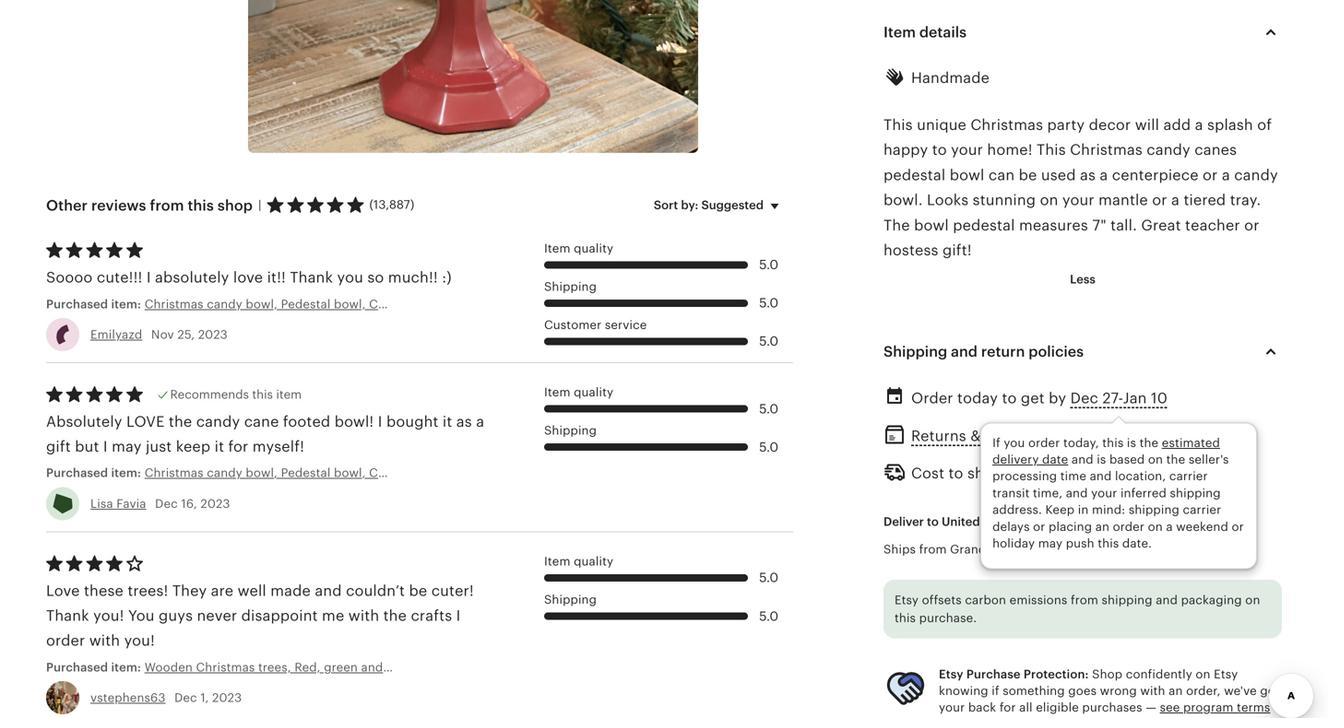 Task type: describe. For each thing, give the bounding box(es) containing it.
sort by: suggested
[[654, 198, 764, 212]]

love
[[126, 413, 165, 430]]

christmas down 'decor'
[[1070, 142, 1143, 158]]

this unique christmas party decor will add a splash of happy to your home!  this christmas candy canes pedestal bowl can be used as a centerpiece or a candy bowl. looks stunning on your mantle or a tiered tray. the bowl pedestal measures 7" tall. great teacher or hostess gift!
[[884, 117, 1278, 259]]

2023 for absolutely
[[198, 328, 228, 342]]

cute!!!
[[97, 269, 142, 286]]

grand
[[950, 543, 986, 557]]

item: for love
[[111, 466, 141, 480]]

sort
[[654, 198, 678, 212]]

shop confidently on etsy knowing if something goes wrong with an order, we've got your back for all eligible purchases —
[[939, 668, 1280, 715]]

love these trees! they are well made and couldn't be cuter! thank you! you guys never disappoint me with the crafts i order with you!
[[46, 583, 474, 649]]

your down 'used'
[[1062, 192, 1094, 209]]

item for soooo cute!!! i absolutely love it!! thank you so much!! :)
[[544, 241, 570, 255]]

terms
[[1237, 701, 1270, 715]]

1 vertical spatial bowl
[[914, 217, 949, 234]]

an inside shop confidently on etsy knowing if something goes wrong with an order, we've got your back for all eligible purchases —
[[1169, 684, 1183, 698]]

cuter!
[[431, 583, 474, 599]]

1 horizontal spatial thank
[[290, 269, 333, 286]]

to inside 'deliver to united states, 90019' dropdown button
[[927, 515, 939, 529]]

a up the great
[[1171, 192, 1180, 209]]

0 vertical spatial pedestal
[[884, 167, 946, 183]]

candy down keep
[[207, 466, 242, 480]]

0 horizontal spatial it
[[215, 439, 224, 455]]

&
[[970, 428, 981, 445]]

be inside this unique christmas party decor will add a splash of happy to your home!  this christmas candy canes pedestal bowl can be used as a centerpiece or a candy bowl. looks stunning on your mantle or a tiered tray. the bowl pedestal measures 7" tall. great teacher or hostess gift!
[[1019, 167, 1037, 183]]

item inside dropdown button
[[884, 24, 916, 40]]

or right weekend
[[1232, 520, 1244, 534]]

1 5.0 from the top
[[759, 257, 778, 272]]

customer
[[544, 318, 602, 332]]

on up location,
[[1148, 453, 1163, 467]]

so
[[367, 269, 384, 286]]

the
[[884, 217, 910, 234]]

purchase.
[[919, 612, 977, 626]]

shop
[[218, 197, 253, 214]]

0 vertical spatial order
[[1028, 436, 1060, 450]]

0 vertical spatial from
[[150, 197, 184, 214]]

crafts
[[411, 608, 452, 624]]

shop
[[1092, 668, 1123, 681]]

tray.
[[1230, 192, 1261, 209]]

the inside and is based on the seller's processing time and location, carrier transit time, and your inferred shipping address. keep in mind: shipping carrier delays or placing an order on a weekend or holiday may push this date.
[[1166, 453, 1185, 467]]

a down canes
[[1222, 167, 1230, 183]]

as inside "absolutely love the candy cane footed bowl!  i bought it as a gift but i may just keep it for myself!"
[[456, 413, 472, 430]]

splash
[[1207, 117, 1253, 133]]

if you order today, this is the
[[992, 436, 1162, 450]]

seller's
[[1189, 453, 1229, 467]]

much!!
[[388, 269, 438, 286]]

the inside "absolutely love the candy cane footed bowl!  i bought it as a gift but i may just keep it for myself!"
[[169, 413, 192, 430]]

10
[[1151, 390, 1168, 407]]

purchased item: christmas candy bowl, pedestal bowl, christmas party serving piece for footed
[[46, 466, 544, 480]]

christmas down much!!
[[369, 297, 428, 311]]

etsy for etsy offsets carbon emissions from shipping and packaging on this purchase.
[[895, 594, 919, 607]]

with inside shop confidently on etsy knowing if something goes wrong with an order, we've got your back for all eligible purchases —
[[1140, 684, 1165, 698]]

0 vertical spatial with
[[348, 608, 379, 624]]

candy inside "absolutely love the candy cane footed bowl!  i bought it as a gift but i may just keep it for myself!"
[[196, 413, 240, 430]]

other reviews from this shop
[[46, 197, 253, 214]]

30
[[1186, 428, 1206, 445]]

protection:
[[1024, 668, 1089, 681]]

0 vertical spatial it
[[443, 413, 452, 430]]

bought
[[386, 413, 439, 430]]

may inside "absolutely love the candy cane footed bowl!  i bought it as a gift but i may just keep it for myself!"
[[112, 439, 142, 455]]

cane
[[244, 413, 279, 430]]

measures
[[1019, 217, 1088, 234]]

days
[[1210, 428, 1243, 445]]

purchased item: christmas candy bowl, pedestal bowl, christmas party serving piece for it!!
[[46, 297, 544, 311]]

purchases
[[1082, 701, 1142, 715]]

order
[[911, 390, 953, 407]]

christmas down just
[[145, 466, 203, 480]]

1 horizontal spatial is
[[1127, 436, 1136, 450]]

delivery
[[992, 453, 1039, 467]]

myself!
[[253, 439, 304, 455]]

0 vertical spatial carrier
[[1169, 470, 1208, 483]]

just
[[146, 439, 172, 455]]

the up based
[[1140, 436, 1159, 450]]

and down "today,"
[[1072, 453, 1094, 467]]

a inside and is based on the seller's processing time and location, carrier transit time, and your inferred shipping address. keep in mind: shipping carrier delays or placing an order on a weekend or holiday may push this date.
[[1166, 520, 1173, 534]]

3 purchased from the top
[[46, 661, 108, 674]]

if
[[992, 684, 999, 698]]

or down tray.
[[1244, 217, 1259, 234]]

shipping for absolutely love the candy cane footed bowl!  i bought it as a gift but i may just keep it for myself!
[[544, 424, 597, 438]]

eligible
[[1036, 701, 1079, 715]]

1 vertical spatial carrier
[[1183, 503, 1221, 517]]

love
[[233, 269, 263, 286]]

as inside this unique christmas party decor will add a splash of happy to your home!  this christmas candy canes pedestal bowl can be used as a centerpiece or a candy bowl. looks stunning on your mantle or a tiered tray. the bowl pedestal measures 7" tall. great teacher or hostess gift!
[[1080, 167, 1096, 183]]

love
[[46, 583, 80, 599]]

i right bowl!
[[378, 413, 382, 430]]

deliver
[[884, 515, 924, 529]]

lisa favia link
[[90, 497, 146, 511]]

7"
[[1092, 217, 1106, 234]]

unique
[[917, 117, 967, 133]]

your down unique
[[951, 142, 983, 158]]

0 horizontal spatial this
[[884, 117, 913, 133]]

on up date.
[[1148, 520, 1163, 534]]

holiday
[[992, 537, 1035, 551]]

etsy inside shop confidently on etsy knowing if something goes wrong with an order, we've got your back for all eligible purchases —
[[1214, 668, 1238, 681]]

item quality for soooo cute!!! i absolutely love it!! thank you so much!! :)
[[544, 241, 613, 255]]

to right cost
[[949, 465, 963, 482]]

a inside "absolutely love the candy cane footed bowl!  i bought it as a gift but i may just keep it for myself!"
[[476, 413, 484, 430]]

item quality for absolutely love the candy cane footed bowl!  i bought it as a gift but i may just keep it for myself!
[[544, 386, 613, 399]]

footed
[[283, 413, 330, 430]]

quality for love these trees! they are well made and couldn't be cuter! thank you! you guys never disappoint me with the crafts i order with you!
[[574, 555, 613, 569]]

estimated delivery date link
[[992, 436, 1220, 467]]

see program terms
[[1160, 701, 1270, 715]]

home!
[[987, 142, 1033, 158]]

1 horizontal spatial you
[[1004, 436, 1025, 450]]

2023 for they
[[212, 691, 242, 705]]

1 vertical spatial you!
[[124, 633, 155, 649]]

on inside shop confidently on etsy knowing if something goes wrong with an order, we've got your back for all eligible purchases —
[[1196, 668, 1211, 681]]

bowl.
[[884, 192, 923, 209]]

stunning
[[973, 192, 1036, 209]]

a up mantle
[[1100, 167, 1108, 183]]

guys
[[159, 608, 193, 624]]

jan
[[1123, 390, 1147, 407]]

and is based on the seller's processing time and location, carrier transit time, and your inferred shipping address. keep in mind: shipping carrier delays or placing an order on a weekend or holiday may push this date.
[[992, 453, 1244, 551]]

shipping for love these trees! they are well made and couldn't be cuter! thank you! you guys never disappoint me with the crafts i order with you!
[[544, 593, 597, 607]]

shipping for soooo cute!!! i absolutely love it!! thank you so much!! :)
[[544, 280, 597, 294]]

$
[[1006, 465, 1016, 482]]

purchased for soooo cute!!! i absolutely love it!! thank you so much!! :)
[[46, 297, 108, 311]]

something
[[1003, 684, 1065, 698]]

shipping inside etsy offsets carbon emissions from shipping and packaging on this purchase.
[[1102, 594, 1153, 607]]

1 vertical spatial with
[[89, 633, 120, 649]]

couldn't
[[346, 583, 405, 599]]

0 vertical spatial you!
[[93, 608, 124, 624]]

goes
[[1068, 684, 1097, 698]]

sort by: suggested button
[[640, 186, 800, 225]]

serving for soooo cute!!! i absolutely love it!! thank you so much!! :)
[[465, 297, 508, 311]]

we've
[[1224, 684, 1257, 698]]

absolutely love the candy cane footed bowl!  i bought it as a gift but i may just keep it for myself!
[[46, 413, 484, 455]]

party inside this unique christmas party decor will add a splash of happy to your home!  this christmas candy canes pedestal bowl can be used as a centerpiece or a candy bowl. looks stunning on your mantle or a tiered tray. the bowl pedestal measures 7" tall. great teacher or hostess gift!
[[1047, 117, 1085, 133]]

by:
[[681, 198, 698, 212]]

from inside etsy offsets carbon emissions from shipping and packaging on this purchase.
[[1071, 594, 1098, 607]]

on inside this unique christmas party decor will add a splash of happy to your home!  this christmas candy canes pedestal bowl can be used as a centerpiece or a candy bowl. looks stunning on your mantle or a tiered tray. the bowl pedestal measures 7" tall. great teacher or hostess gift!
[[1040, 192, 1058, 209]]

cost to ship: $ 21.60
[[911, 465, 1054, 482]]

lisa
[[90, 497, 113, 511]]

exchanges
[[985, 428, 1062, 445]]

shipping and return policies
[[884, 343, 1084, 360]]

your inside and is based on the seller's processing time and location, carrier transit time, and your inferred shipping address. keep in mind: shipping carrier delays or placing an order on a weekend or holiday may push this date.
[[1091, 486, 1117, 500]]

transit
[[992, 486, 1030, 500]]

offsets
[[922, 594, 962, 607]]

pedestal for footed
[[281, 466, 331, 480]]

item details
[[884, 24, 967, 40]]

or up the great
[[1152, 192, 1167, 209]]

shipping inside dropdown button
[[884, 343, 947, 360]]

this left item
[[252, 388, 273, 402]]

in
[[1078, 503, 1089, 517]]

wrong
[[1100, 684, 1137, 698]]

are
[[211, 583, 234, 599]]

back
[[968, 701, 996, 715]]

this up based
[[1102, 436, 1124, 450]]

6 5.0 from the top
[[759, 571, 778, 585]]

purchased item:
[[46, 661, 145, 674]]

shipping and return policies button
[[867, 330, 1299, 374]]

tooltip containing if you order today, this is the
[[980, 418, 1257, 570]]

it!!
[[267, 269, 286, 286]]

order,
[[1186, 684, 1221, 698]]

90019
[[1026, 515, 1063, 529]]

rapids,
[[989, 543, 1033, 557]]

a right add
[[1195, 117, 1203, 133]]

thank inside love these trees! they are well made and couldn't be cuter! thank you! you guys never disappoint me with the crafts i order with you!
[[46, 608, 89, 624]]

1 vertical spatial this
[[1037, 142, 1066, 158]]

these
[[84, 583, 124, 599]]

i right but
[[103, 439, 108, 455]]

party for as
[[431, 466, 462, 480]]



Task type: vqa. For each thing, say whether or not it's contained in the screenshot.
the rightmost "The"
no



Task type: locate. For each thing, give the bounding box(es) containing it.
0 vertical spatial this
[[884, 117, 913, 133]]

emilyazd link
[[90, 328, 142, 342]]

2 quality from the top
[[574, 386, 613, 399]]

1 horizontal spatial may
[[1038, 537, 1063, 551]]

estimated
[[1162, 436, 1220, 450]]

2 vertical spatial item quality
[[544, 555, 613, 569]]

1 vertical spatial christmas candy bowl, pedestal bowl, christmas party serving piece link
[[145, 465, 544, 482]]

1 vertical spatial 2023
[[200, 497, 230, 511]]

quality for absolutely love the candy cane footed bowl!  i bought it as a gift but i may just keep it for myself!
[[574, 386, 613, 399]]

vstephens63 link
[[90, 691, 166, 705]]

0 horizontal spatial as
[[456, 413, 472, 430]]

pedestal down happy
[[884, 167, 946, 183]]

21.60
[[1016, 465, 1054, 482]]

it right bought
[[443, 413, 452, 430]]

candy up tray.
[[1234, 167, 1278, 183]]

1 item quality from the top
[[544, 241, 613, 255]]

order inside love these trees! they are well made and couldn't be cuter! thank you! you guys never disappoint me with the crafts i order with you!
[[46, 633, 85, 649]]

for down cane
[[228, 439, 248, 455]]

item: down cute!!!
[[111, 297, 141, 311]]

2 serving from the top
[[465, 466, 508, 480]]

can
[[989, 167, 1015, 183]]

0 vertical spatial shipping
[[1170, 486, 1221, 500]]

less
[[1070, 273, 1096, 287]]

1 vertical spatial order
[[1113, 520, 1145, 534]]

1 vertical spatial party
[[431, 297, 462, 311]]

confidently
[[1126, 668, 1192, 681]]

etsy for etsy purchase protection:
[[939, 668, 963, 681]]

for left "all"
[[1000, 701, 1016, 715]]

to left get
[[1002, 390, 1017, 407]]

this right push
[[1098, 537, 1119, 551]]

for inside shop confidently on etsy knowing if something goes wrong with an order, we've got your back for all eligible purchases —
[[1000, 701, 1016, 715]]

0 horizontal spatial be
[[409, 583, 427, 599]]

knowing
[[939, 684, 988, 698]]

0 vertical spatial item:
[[111, 297, 141, 311]]

0 vertical spatial purchased
[[46, 297, 108, 311]]

1 purchased from the top
[[46, 297, 108, 311]]

and left 'return'
[[951, 343, 978, 360]]

christmas candy bowl, pedestal bowl, christmas party serving piece link for thank
[[145, 296, 544, 313]]

3 5.0 from the top
[[759, 334, 778, 349]]

2 vertical spatial shipping
[[1102, 594, 1153, 607]]

etsy up the we've
[[1214, 668, 1238, 681]]

party for :)
[[431, 297, 462, 311]]

3 quality from the top
[[574, 555, 613, 569]]

christmas candy bowl, pedestal bowl, christmas party serving piece link for bowl!
[[145, 465, 544, 482]]

from right ships
[[919, 543, 947, 557]]

dec 27-jan 10 button
[[1070, 385, 1168, 412]]

0 horizontal spatial etsy
[[895, 594, 919, 607]]

0 horizontal spatial with
[[89, 633, 120, 649]]

0 vertical spatial thank
[[290, 269, 333, 286]]

is inside and is based on the seller's processing time and location, carrier transit time, and your inferred shipping address. keep in mind: shipping carrier delays or placing an order on a weekend or holiday may push this date.
[[1097, 453, 1106, 467]]

and inside love these trees! they are well made and couldn't be cuter! thank you! you guys never disappoint me with the crafts i order with you!
[[315, 583, 342, 599]]

0 vertical spatial serving
[[465, 297, 508, 311]]

2 vertical spatial quality
[[574, 555, 613, 569]]

1 vertical spatial as
[[456, 413, 472, 430]]

bowl
[[950, 167, 984, 183], [914, 217, 949, 234]]

you up delivery
[[1004, 436, 1025, 450]]

serving
[[465, 297, 508, 311], [465, 466, 508, 480]]

this inside and is based on the seller's processing time and location, carrier transit time, and your inferred shipping address. keep in mind: shipping carrier delays or placing an order on a weekend or holiday may push this date.
[[1098, 537, 1119, 551]]

1,
[[200, 691, 209, 705]]

1 vertical spatial thank
[[46, 608, 89, 624]]

purchased for absolutely love the candy cane footed bowl!  i bought it as a gift but i may just keep it for myself!
[[46, 466, 108, 480]]

1 horizontal spatial from
[[919, 543, 947, 557]]

or up tiered
[[1203, 167, 1218, 183]]

candy down love
[[207, 297, 242, 311]]

2 horizontal spatial order
[[1113, 520, 1145, 534]]

this inside etsy offsets carbon emissions from shipping and packaging on this purchase.
[[895, 612, 916, 626]]

dec left 16,
[[155, 497, 178, 511]]

purchased item: christmas candy bowl, pedestal bowl, christmas party serving piece down 'myself!'
[[46, 466, 544, 480]]

it right keep
[[215, 439, 224, 455]]

christmas down absolutely
[[145, 297, 203, 311]]

you
[[128, 608, 155, 624]]

1 vertical spatial serving
[[465, 466, 508, 480]]

they
[[172, 583, 207, 599]]

christmas candy bowl, pedestal bowl, christmas party serving piece link down so
[[145, 296, 544, 313]]

carrier up weekend
[[1183, 503, 1221, 517]]

your
[[951, 142, 983, 158], [1062, 192, 1094, 209], [1091, 486, 1117, 500], [939, 701, 965, 715]]

0 horizontal spatial for
[[228, 439, 248, 455]]

you left so
[[337, 269, 363, 286]]

to
[[932, 142, 947, 158], [1002, 390, 1017, 407], [949, 465, 963, 482], [927, 515, 939, 529]]

0 vertical spatial quality
[[574, 241, 613, 255]]

never
[[197, 608, 237, 624]]

an inside and is based on the seller's processing time and location, carrier transit time, and your inferred shipping address. keep in mind: shipping carrier delays or placing an order on a weekend or holiday may push this date.
[[1095, 520, 1110, 534]]

party
[[1047, 117, 1085, 133], [431, 297, 462, 311], [431, 466, 462, 480]]

party down bought
[[431, 466, 462, 480]]

1 vertical spatial shipping
[[1129, 503, 1180, 517]]

pedestal down stunning
[[953, 217, 1015, 234]]

serving for absolutely love the candy cane footed bowl!  i bought it as a gift but i may just keep it for myself!
[[465, 466, 508, 480]]

2 horizontal spatial etsy
[[1214, 668, 1238, 681]]

your inside shop confidently on etsy knowing if something goes wrong with an order, we've got your back for all eligible purchases —
[[939, 701, 965, 715]]

estimated delivery date
[[992, 436, 1220, 467]]

0 horizontal spatial order
[[46, 633, 85, 649]]

be up crafts
[[409, 583, 427, 599]]

0 vertical spatial dec
[[1070, 390, 1098, 407]]

time,
[[1033, 486, 1063, 500]]

0 vertical spatial you
[[337, 269, 363, 286]]

as right 'used'
[[1080, 167, 1096, 183]]

customer service
[[544, 318, 647, 332]]

0 vertical spatial christmas candy bowl, pedestal bowl, christmas party serving piece link
[[145, 296, 544, 313]]

2 vertical spatial order
[[46, 633, 85, 649]]

item:
[[111, 297, 141, 311], [111, 466, 141, 480], [111, 661, 141, 674]]

today
[[957, 390, 998, 407]]

mi
[[1036, 543, 1050, 557]]

service
[[605, 318, 647, 332]]

2 purchased item: christmas candy bowl, pedestal bowl, christmas party serving piece from the top
[[46, 466, 544, 480]]

the
[[169, 413, 192, 430], [1140, 436, 1159, 450], [1166, 453, 1185, 467], [383, 608, 407, 624]]

0 horizontal spatial you
[[337, 269, 363, 286]]

christmas
[[971, 117, 1043, 133], [1070, 142, 1143, 158], [145, 297, 203, 311], [369, 297, 428, 311], [145, 466, 203, 480], [369, 466, 428, 480]]

1 vertical spatial purchased
[[46, 466, 108, 480]]

candy down recommends
[[196, 413, 240, 430]]

2 piece from the top
[[511, 466, 544, 480]]

dec inside button
[[1070, 390, 1098, 407]]

be inside love these trees! they are well made and couldn't be cuter! thank you! you guys never disappoint me with the crafts i order with you!
[[409, 583, 427, 599]]

i inside love these trees! they are well made and couldn't be cuter! thank you! you guys never disappoint me with the crafts i order with you!
[[456, 608, 461, 624]]

0 horizontal spatial thank
[[46, 608, 89, 624]]

pedestal down 'myself!'
[[281, 466, 331, 480]]

within
[[1138, 428, 1182, 445]]

on up order,
[[1196, 668, 1211, 681]]

all
[[1019, 701, 1033, 715]]

3 item quality from the top
[[544, 555, 613, 569]]

from right emissions
[[1071, 594, 1098, 607]]

but
[[75, 439, 99, 455]]

and down estimated delivery date link at bottom
[[1090, 470, 1112, 483]]

2 item quality from the top
[[544, 386, 613, 399]]

piece for absolutely love the candy cane footed bowl!  i bought it as a gift but i may just keep it for myself!
[[511, 466, 544, 480]]

the down estimated
[[1166, 453, 1185, 467]]

1 horizontal spatial order
[[1028, 436, 1060, 450]]

order inside and is based on the seller's processing time and location, carrier transit time, and your inferred shipping address. keep in mind: shipping carrier delays or placing an order on a weekend or holiday may push this date.
[[1113, 520, 1145, 534]]

order up purchased item:
[[46, 633, 85, 649]]

1 vertical spatial dec
[[155, 497, 178, 511]]

0 vertical spatial bowl
[[950, 167, 984, 183]]

0 vertical spatial 2023
[[198, 328, 228, 342]]

2 vertical spatial with
[[1140, 684, 1165, 698]]

accepted
[[1066, 428, 1134, 445]]

1 horizontal spatial as
[[1080, 167, 1096, 183]]

vstephens63
[[90, 691, 166, 705]]

mind:
[[1092, 503, 1125, 517]]

christmas up home!
[[971, 117, 1043, 133]]

5 5.0 from the top
[[759, 440, 778, 455]]

2 vertical spatial item:
[[111, 661, 141, 674]]

0 vertical spatial be
[[1019, 167, 1037, 183]]

may
[[112, 439, 142, 455], [1038, 537, 1063, 551]]

returns & exchanges accepted within 30 days
[[911, 428, 1243, 445]]

and
[[951, 343, 978, 360], [1072, 453, 1094, 467], [1090, 470, 1112, 483], [1066, 486, 1088, 500], [315, 583, 342, 599], [1156, 594, 1178, 607]]

candy down add
[[1147, 142, 1191, 158]]

item quality for love these trees! they are well made and couldn't be cuter! thank you! you guys never disappoint me with the crafts i order with you!
[[544, 555, 613, 569]]

i right cute!!!
[[146, 269, 151, 286]]

if
[[992, 436, 1000, 450]]

your up mind:
[[1091, 486, 1117, 500]]

and inside dropdown button
[[951, 343, 978, 360]]

decor
[[1089, 117, 1131, 133]]

looks
[[927, 192, 969, 209]]

1 pedestal from the top
[[281, 297, 331, 311]]

ships
[[884, 543, 916, 557]]

1 horizontal spatial for
[[1000, 701, 1016, 715]]

this up happy
[[884, 117, 913, 133]]

1 vertical spatial from
[[919, 543, 947, 557]]

25,
[[177, 328, 195, 342]]

made
[[270, 583, 311, 599]]

3 item: from the top
[[111, 661, 141, 674]]

0 horizontal spatial pedestal
[[884, 167, 946, 183]]

etsy
[[895, 594, 919, 607], [939, 668, 963, 681], [1214, 668, 1238, 681]]

bowl down the looks
[[914, 217, 949, 234]]

date.
[[1122, 537, 1152, 551]]

for inside "absolutely love the candy cane footed bowl!  i bought it as a gift but i may just keep it for myself!"
[[228, 439, 248, 455]]

deliver to united states, 90019 button
[[870, 503, 1105, 541]]

2 horizontal spatial with
[[1140, 684, 1165, 698]]

christmas candy bowl, pedestal bowl, christmas party serving piece link down bowl!
[[145, 465, 544, 482]]

0 vertical spatial purchased item: christmas candy bowl, pedestal bowl, christmas party serving piece
[[46, 297, 544, 311]]

other
[[46, 197, 88, 214]]

0 horizontal spatial from
[[150, 197, 184, 214]]

item: for cute!!!
[[111, 297, 141, 311]]

0 horizontal spatial is
[[1097, 453, 1106, 467]]

etsy inside etsy offsets carbon emissions from shipping and packaging on this purchase.
[[895, 594, 919, 607]]

0 vertical spatial pedestal
[[281, 297, 331, 311]]

is down accepted
[[1097, 453, 1106, 467]]

this left shop
[[188, 197, 214, 214]]

1 vertical spatial item:
[[111, 466, 141, 480]]

1 christmas candy bowl, pedestal bowl, christmas party serving piece link from the top
[[145, 296, 544, 313]]

this up 'used'
[[1037, 142, 1066, 158]]

details
[[919, 24, 967, 40]]

1 vertical spatial for
[[1000, 701, 1016, 715]]

got
[[1260, 684, 1280, 698]]

or up mi
[[1033, 520, 1045, 534]]

1 serving from the top
[[465, 297, 508, 311]]

1 horizontal spatial it
[[443, 413, 452, 430]]

see program terms link
[[1160, 701, 1270, 715]]

1 horizontal spatial bowl
[[950, 167, 984, 183]]

purchased down soooo
[[46, 297, 108, 311]]

on up measures
[[1040, 192, 1058, 209]]

1 vertical spatial you
[[1004, 436, 1025, 450]]

1 horizontal spatial with
[[348, 608, 379, 624]]

0 horizontal spatial may
[[112, 439, 142, 455]]

piece for soooo cute!!! i absolutely love it!! thank you so much!! :)
[[511, 297, 544, 311]]

may down 90019
[[1038, 537, 1063, 551]]

1 horizontal spatial this
[[1037, 142, 1066, 158]]

item for absolutely love the candy cane footed bowl!  i bought it as a gift but i may just keep it for myself!
[[544, 386, 570, 399]]

a left weekend
[[1166, 520, 1173, 534]]

with up —
[[1140, 684, 1165, 698]]

gift!
[[943, 242, 972, 259]]

0 vertical spatial may
[[112, 439, 142, 455]]

party down :)
[[431, 297, 462, 311]]

0 vertical spatial for
[[228, 439, 248, 455]]

item: up the favia
[[111, 466, 141, 480]]

0 horizontal spatial bowl
[[914, 217, 949, 234]]

1 piece from the top
[[511, 297, 544, 311]]

0 vertical spatial item quality
[[544, 241, 613, 255]]

2023 right 16,
[[200, 497, 230, 511]]

tiered
[[1184, 192, 1226, 209]]

1 item: from the top
[[111, 297, 141, 311]]

soooo cute!!! i absolutely love it!! thank you so much!! :)
[[46, 269, 452, 286]]

2 purchased from the top
[[46, 466, 108, 480]]

carbon
[[965, 594, 1006, 607]]

gift
[[46, 439, 71, 455]]

an up 'see'
[[1169, 684, 1183, 698]]

0 vertical spatial piece
[[511, 297, 544, 311]]

1 vertical spatial quality
[[574, 386, 613, 399]]

purchased up vstephens63 link
[[46, 661, 108, 674]]

mantle
[[1099, 192, 1148, 209]]

1 purchased item: christmas candy bowl, pedestal bowl, christmas party serving piece from the top
[[46, 297, 544, 311]]

5.0
[[759, 257, 778, 272], [759, 296, 778, 310], [759, 334, 778, 349], [759, 401, 778, 416], [759, 440, 778, 455], [759, 571, 778, 585], [759, 609, 778, 624]]

and inside etsy offsets carbon emissions from shipping and packaging on this purchase.
[[1156, 594, 1178, 607]]

1 vertical spatial item quality
[[544, 386, 613, 399]]

the down the couldn't
[[383, 608, 407, 624]]

location,
[[1115, 470, 1166, 483]]

2023 right 1, at the left of the page
[[212, 691, 242, 705]]

it
[[443, 413, 452, 430], [215, 439, 224, 455]]

2 5.0 from the top
[[759, 296, 778, 310]]

2 vertical spatial 2023
[[212, 691, 242, 705]]

1 horizontal spatial an
[[1169, 684, 1183, 698]]

1 vertical spatial be
[[409, 583, 427, 599]]

trees!
[[128, 583, 168, 599]]

pedestal down it!!
[[281, 297, 331, 311]]

with up purchased item:
[[89, 633, 120, 649]]

nov
[[151, 328, 174, 342]]

2 vertical spatial party
[[431, 466, 462, 480]]

order today to get by
[[911, 390, 1070, 407]]

2023 right the 25,
[[198, 328, 228, 342]]

weekend
[[1176, 520, 1228, 534]]

purchased item: christmas candy bowl, pedestal bowl, christmas party serving piece down it!!
[[46, 297, 544, 311]]

1 vertical spatial it
[[215, 439, 224, 455]]

bowl,
[[246, 297, 278, 311], [334, 297, 366, 311], [246, 466, 278, 480], [334, 466, 366, 480]]

less button
[[1056, 263, 1109, 296]]

2 horizontal spatial from
[[1071, 594, 1098, 607]]

to left united
[[927, 515, 939, 529]]

i down the cuter!
[[456, 608, 461, 624]]

pedestal for it!!
[[281, 297, 331, 311]]

item: up vstephens63 link
[[111, 661, 141, 674]]

1 vertical spatial is
[[1097, 453, 1106, 467]]

may inside and is based on the seller's processing time and location, carrier transit time, and your inferred shipping address. keep in mind: shipping carrier delays or placing an order on a weekend or holiday may push this date.
[[1038, 537, 1063, 551]]

or
[[1203, 167, 1218, 183], [1152, 192, 1167, 209], [1244, 217, 1259, 234], [1033, 520, 1045, 534], [1232, 520, 1244, 534]]

1 horizontal spatial etsy
[[939, 668, 963, 681]]

etsy up knowing
[[939, 668, 963, 681]]

0 vertical spatial as
[[1080, 167, 1096, 183]]

tooltip
[[980, 418, 1257, 570]]

1 vertical spatial pedestal
[[281, 466, 331, 480]]

7 5.0 from the top
[[759, 609, 778, 624]]

item for love these trees! they are well made and couldn't be cuter! thank you! you guys never disappoint me with the crafts i order with you!
[[544, 555, 570, 569]]

1 vertical spatial pedestal
[[953, 217, 1015, 234]]

and down time
[[1066, 486, 1088, 500]]

1 vertical spatial purchased item: christmas candy bowl, pedestal bowl, christmas party serving piece
[[46, 466, 544, 480]]

dec
[[1070, 390, 1098, 407], [155, 497, 178, 511], [174, 691, 197, 705]]

4 5.0 from the top
[[759, 401, 778, 416]]

shipping
[[1170, 486, 1221, 500], [1129, 503, 1180, 517], [1102, 594, 1153, 607]]

and up me
[[315, 583, 342, 599]]

2 item: from the top
[[111, 466, 141, 480]]

2 vertical spatial dec
[[174, 691, 197, 705]]

purchase
[[966, 668, 1021, 681]]

you! down the these
[[93, 608, 124, 624]]

bowl up the looks
[[950, 167, 984, 183]]

returns
[[911, 428, 966, 445]]

an down mind:
[[1095, 520, 1110, 534]]

on inside etsy offsets carbon emissions from shipping and packaging on this purchase.
[[1245, 594, 1260, 607]]

party left 'decor'
[[1047, 117, 1085, 133]]

2 christmas candy bowl, pedestal bowl, christmas party serving piece link from the top
[[145, 465, 544, 482]]

0 vertical spatial party
[[1047, 117, 1085, 133]]

address.
[[992, 503, 1042, 517]]

1 vertical spatial piece
[[511, 466, 544, 480]]

purchased item: christmas candy bowl, pedestal bowl, christmas party serving piece
[[46, 297, 544, 311], [46, 466, 544, 480]]

1 vertical spatial may
[[1038, 537, 1063, 551]]

|
[[258, 198, 262, 212]]

1 vertical spatial an
[[1169, 684, 1183, 698]]

with down the couldn't
[[348, 608, 379, 624]]

shipping down date.
[[1102, 594, 1153, 607]]

item
[[276, 388, 302, 402]]

this left the purchase.
[[895, 612, 916, 626]]

states,
[[983, 515, 1023, 529]]

dec left 1, at the left of the page
[[174, 691, 197, 705]]

christmas down bought
[[369, 466, 428, 480]]

is up based
[[1127, 436, 1136, 450]]

the inside love these trees! they are well made and couldn't be cuter! thank you! you guys never disappoint me with the crafts i order with you!
[[383, 608, 407, 624]]

quality for soooo cute!!! i absolutely love it!! thank you so much!! :)
[[574, 241, 613, 255]]

1 horizontal spatial pedestal
[[953, 217, 1015, 234]]

1 quality from the top
[[574, 241, 613, 255]]

dec right by
[[1070, 390, 1098, 407]]

to inside this unique christmas party decor will add a splash of happy to your home!  this christmas candy canes pedestal bowl can be used as a centerpiece or a candy bowl. looks stunning on your mantle or a tiered tray. the bowl pedestal measures 7" tall. great teacher or hostess gift!
[[932, 142, 947, 158]]

push
[[1066, 537, 1094, 551]]

may down love
[[112, 439, 142, 455]]

thank down love
[[46, 608, 89, 624]]

united
[[942, 515, 980, 529]]

2 pedestal from the top
[[281, 466, 331, 480]]

purchased
[[46, 297, 108, 311], [46, 466, 108, 480], [46, 661, 108, 674]]

to down unique
[[932, 142, 947, 158]]

emilyazd
[[90, 328, 142, 342]]

a right bought
[[476, 413, 484, 430]]

be right can
[[1019, 167, 1037, 183]]



